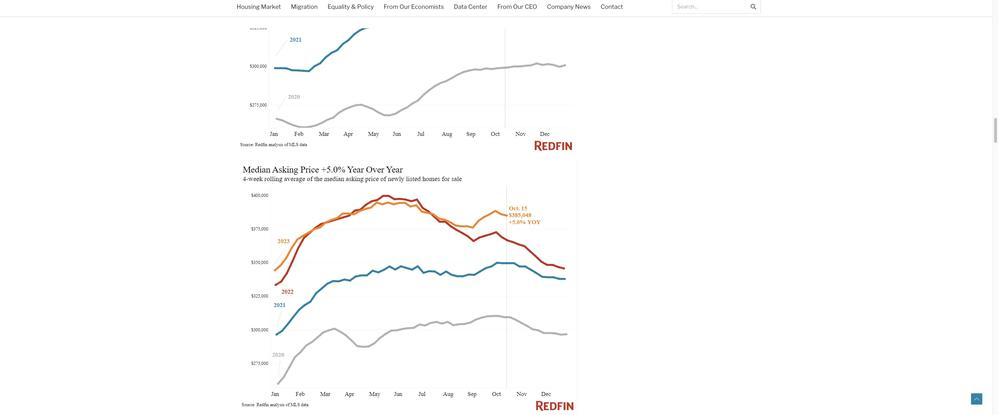 Task type: vqa. For each thing, say whether or not it's contained in the screenshot.
8 /10
no



Task type: describe. For each thing, give the bounding box(es) containing it.
contact link
[[596, 0, 628, 15]]

housing
[[237, 3, 260, 10]]

data
[[454, 3, 467, 10]]

from for from our ceo
[[498, 3, 512, 10]]

market
[[261, 3, 281, 10]]

center
[[469, 3, 488, 10]]

housing market
[[237, 3, 281, 10]]

equality & policy link
[[323, 0, 379, 15]]

from our ceo link
[[493, 0, 543, 15]]

news
[[576, 3, 591, 10]]

our for ceo
[[514, 3, 524, 10]]

from our economists
[[384, 3, 444, 10]]

from our ceo
[[498, 3, 538, 10]]

company news link
[[543, 0, 596, 15]]

from for from our economists
[[384, 3, 399, 10]]

migration
[[291, 3, 318, 10]]

data center
[[454, 3, 488, 10]]

equality
[[328, 3, 350, 10]]



Task type: locate. For each thing, give the bounding box(es) containing it.
from our economists link
[[379, 0, 449, 15]]

housing market link
[[232, 0, 286, 15]]

1 from from the left
[[384, 3, 399, 10]]

&
[[352, 3, 356, 10]]

from left the ceo
[[498, 3, 512, 10]]

Search... search field
[[673, 0, 747, 13]]

from
[[384, 3, 399, 10], [498, 3, 512, 10]]

our left economists at the left top of the page
[[400, 3, 410, 10]]

1 our from the left
[[400, 3, 410, 10]]

our left the ceo
[[514, 3, 524, 10]]

0 horizontal spatial from
[[384, 3, 399, 10]]

policy
[[357, 3, 374, 10]]

0 horizontal spatial our
[[400, 3, 410, 10]]

migration link
[[286, 0, 323, 15]]

economists
[[412, 3, 444, 10]]

company news
[[547, 3, 591, 10]]

None search field
[[673, 0, 761, 14]]

2 our from the left
[[514, 3, 524, 10]]

data center link
[[449, 0, 493, 15]]

company
[[547, 3, 574, 10]]

our
[[400, 3, 410, 10], [514, 3, 524, 10]]

ceo
[[525, 3, 538, 10]]

from right 'policy'
[[384, 3, 399, 10]]

1 horizontal spatial from
[[498, 3, 512, 10]]

search image
[[751, 4, 757, 9]]

2 from from the left
[[498, 3, 512, 10]]

equality & policy
[[328, 3, 374, 10]]

our for economists
[[400, 3, 410, 10]]

1 horizontal spatial our
[[514, 3, 524, 10]]

contact
[[601, 3, 624, 10]]



